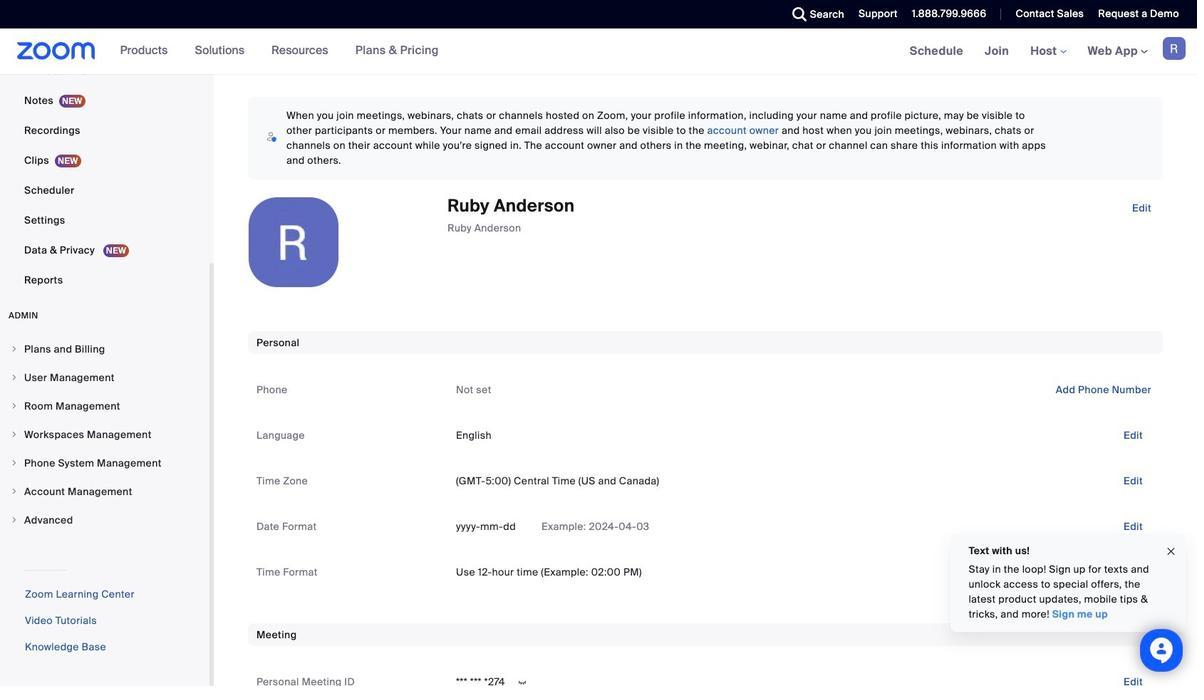 Task type: describe. For each thing, give the bounding box(es) containing it.
1 right image from the top
[[10, 374, 19, 382]]

zoom logo image
[[17, 42, 95, 60]]

1 menu item from the top
[[0, 336, 210, 363]]

5 right image from the top
[[10, 516, 19, 525]]

3 menu item from the top
[[0, 393, 210, 420]]

personal menu menu
[[0, 0, 210, 296]]

meetings navigation
[[899, 29, 1198, 75]]

3 right image from the top
[[10, 431, 19, 439]]

4 right image from the top
[[10, 459, 19, 468]]

user photo image
[[249, 197, 339, 287]]



Task type: vqa. For each thing, say whether or not it's contained in the screenshot.
All Clips tab in the top left of the page
no



Task type: locate. For each thing, give the bounding box(es) containing it.
5 menu item from the top
[[0, 450, 210, 477]]

6 menu item from the top
[[0, 478, 210, 505]]

0 vertical spatial right image
[[10, 374, 19, 382]]

edit user photo image
[[282, 236, 305, 249]]

2 right image from the top
[[10, 402, 19, 411]]

product information navigation
[[109, 29, 450, 74]]

banner
[[0, 29, 1198, 75]]

admin menu menu
[[0, 336, 210, 535]]

show personal meeting id image
[[511, 677, 534, 686]]

close image
[[1165, 544, 1177, 560]]

right image
[[10, 345, 19, 354], [10, 402, 19, 411], [10, 431, 19, 439], [10, 459, 19, 468], [10, 516, 19, 525]]

1 right image from the top
[[10, 345, 19, 354]]

menu item
[[0, 336, 210, 363], [0, 364, 210, 391], [0, 393, 210, 420], [0, 421, 210, 448], [0, 450, 210, 477], [0, 478, 210, 505], [0, 507, 210, 534]]

right image
[[10, 374, 19, 382], [10, 488, 19, 496]]

profile picture image
[[1163, 37, 1186, 60]]

7 menu item from the top
[[0, 507, 210, 534]]

2 menu item from the top
[[0, 364, 210, 391]]

1 vertical spatial right image
[[10, 488, 19, 496]]

2 right image from the top
[[10, 488, 19, 496]]

4 menu item from the top
[[0, 421, 210, 448]]



